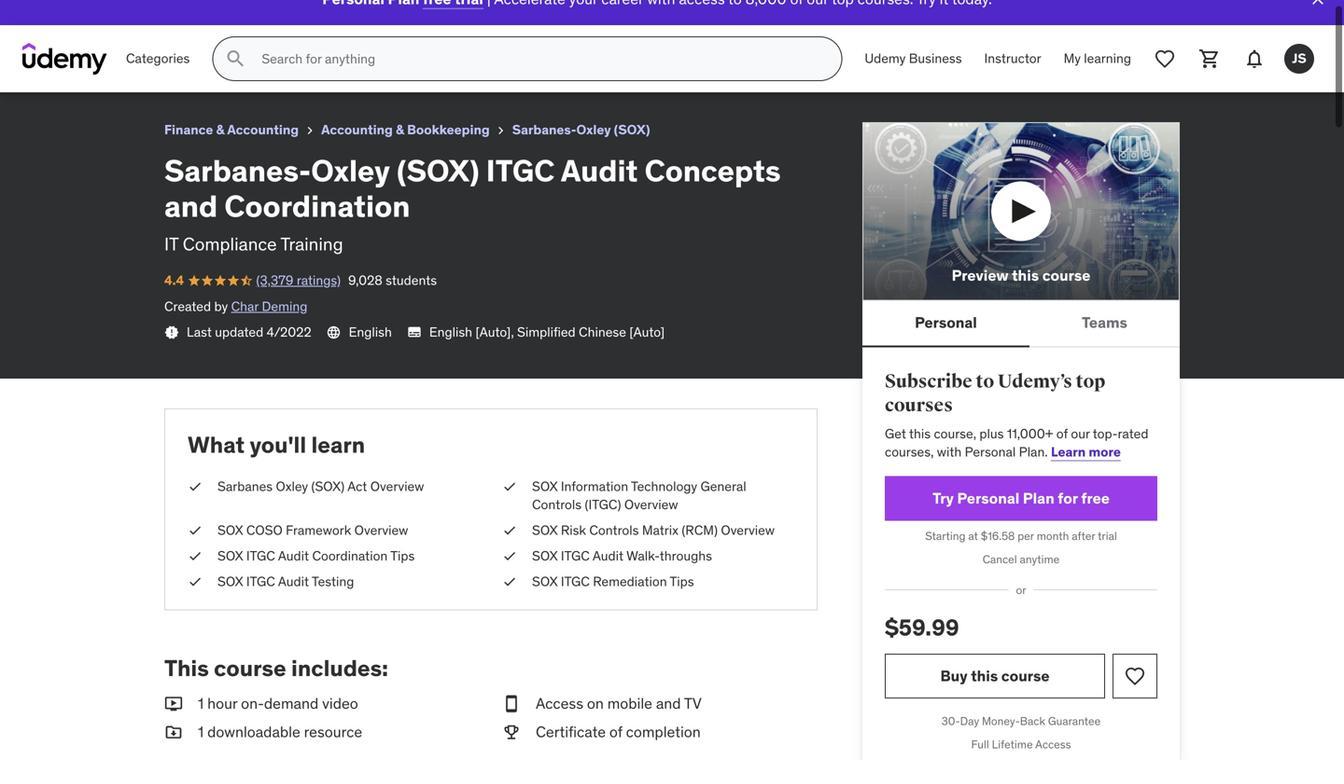 Task type: vqa. For each thing, say whether or not it's contained in the screenshot.
Adobe Audition CC Tutorial - Audition Made Easy's the -
no



Task type: describe. For each thing, give the bounding box(es) containing it.
xsmall image for sox information technology general controls (itgc) overview
[[502, 478, 517, 496]]

completion
[[626, 723, 701, 742]]

coso
[[246, 522, 283, 539]]

this
[[164, 655, 209, 683]]

or
[[1016, 583, 1027, 598]]

trial
[[1098, 530, 1117, 544]]

(3,379
[[256, 272, 294, 289]]

course language image
[[326, 325, 341, 340]]

(itgc)
[[585, 497, 621, 513]]

0 horizontal spatial access
[[536, 695, 584, 714]]

and for sarbanes-oxley (sox) itgc audit concepts and coordination it compliance training
[[164, 188, 218, 225]]

access inside 30-day money-back guarantee full lifetime access
[[1036, 738, 1071, 752]]

sox for sox itgc audit coordination tips
[[218, 548, 243, 565]]

xsmall image for sox itgc remediation tips
[[502, 573, 517, 592]]

mobile
[[607, 695, 653, 714]]

(rcm)
[[682, 522, 718, 539]]

xsmall image for sarbanes oxley (sox) act overview
[[188, 478, 203, 496]]

small image for certificate of completion
[[502, 694, 521, 715]]

finance & accounting
[[164, 121, 299, 138]]

controls inside sox information technology general controls (itgc) overview
[[532, 497, 582, 513]]

Search for anything text field
[[258, 43, 819, 75]]

sox itgc audit coordination tips
[[218, 548, 415, 565]]

overview right act
[[370, 478, 424, 495]]

oxley for sarbanes-oxley (sox) itgc audit concepts and coordination
[[88, 8, 128, 27]]

by
[[214, 298, 228, 315]]

personal inside get this course, plus 11,000+ of our top-rated courses, with personal plan.
[[965, 444, 1016, 461]]

personal inside "link"
[[957, 489, 1020, 508]]

updated
[[215, 324, 263, 341]]

sarbanes- for sarbanes-oxley (sox)
[[512, 121, 577, 138]]

month
[[1037, 530, 1069, 544]]

(sox) for sarbanes-oxley (sox) itgc audit concepts and coordination
[[131, 8, 173, 27]]

after
[[1072, 530, 1096, 544]]

concepts for sarbanes-oxley (sox) itgc audit concepts and coordination
[[255, 8, 323, 27]]

(sox) for sarbanes-oxley (sox) itgc audit concepts and coordination it compliance training
[[397, 152, 480, 189]]

itgc for sox itgc remediation tips
[[561, 574, 590, 591]]

certificate
[[536, 723, 606, 742]]

anytime
[[1020, 553, 1060, 567]]

11,000+
[[1007, 426, 1053, 443]]

plan
[[1023, 489, 1055, 508]]

rated
[[1118, 426, 1149, 443]]

itgc for sox itgc audit coordination tips
[[246, 548, 275, 565]]

sarbanes-oxley (sox) itgc audit concepts and coordination it compliance training
[[164, 152, 781, 255]]

xsmall image for last updated 4/2022
[[164, 325, 179, 340]]

video
[[322, 695, 358, 714]]

preview this course button
[[863, 122, 1180, 301]]

1 horizontal spatial tips
[[670, 574, 694, 591]]

top
[[1076, 370, 1106, 393]]

0 vertical spatial 9,028 students
[[148, 33, 237, 49]]

0 vertical spatial students
[[186, 33, 237, 49]]

udemy
[[865, 50, 906, 67]]

this for buy
[[971, 667, 998, 686]]

sox itgc audit testing
[[218, 574, 354, 591]]

general
[[701, 478, 747, 495]]

ratings)
[[297, 272, 341, 289]]

0 horizontal spatial 4.4
[[15, 33, 35, 49]]

our
[[1071, 426, 1090, 443]]

try personal plan for free link
[[885, 477, 1158, 522]]

course,
[[934, 426, 977, 443]]

audit for coordination
[[278, 548, 309, 565]]

buy this course button
[[885, 655, 1105, 699]]

(3,379 ratings)
[[256, 272, 341, 289]]

xsmall image for sox itgc audit walk-throughs
[[502, 548, 517, 566]]

& for bookkeeping
[[396, 121, 404, 138]]

starting
[[925, 530, 966, 544]]

char
[[231, 298, 259, 315]]

sox for sox coso framework overview
[[218, 522, 243, 539]]

sox for sox itgc audit testing
[[218, 574, 243, 591]]

1 horizontal spatial 9,028
[[348, 272, 383, 289]]

xsmall image for sox risk controls matrix (rcm) overview
[[502, 522, 517, 540]]

walk-
[[627, 548, 660, 565]]

4/2022
[[267, 324, 311, 341]]

wishlist image
[[1124, 666, 1146, 688]]

xsmall image for sox coso framework overview
[[188, 522, 203, 540]]

char deming link
[[231, 298, 307, 315]]

learning
[[1084, 50, 1132, 67]]

overview inside sox information technology general controls (itgc) overview
[[624, 497, 678, 513]]

coordination for sarbanes-oxley (sox) itgc audit concepts and coordination
[[357, 8, 450, 27]]

itgc inside sarbanes-oxley (sox) itgc audit concepts and coordination it compliance training
[[486, 152, 555, 189]]

it
[[164, 233, 179, 255]]

what you'll learn
[[188, 431, 365, 459]]

30-day money-back guarantee full lifetime access
[[942, 715, 1101, 752]]

buy this course
[[941, 667, 1050, 686]]

udemy's
[[998, 370, 1072, 393]]

small image for 1 downloadable resource
[[164, 694, 183, 715]]

created
[[164, 298, 211, 315]]

demand
[[264, 695, 319, 714]]

subscribe
[[885, 370, 973, 393]]

udemy business link
[[854, 36, 973, 81]]

sox for sox itgc remediation tips
[[532, 574, 558, 591]]

free
[[1081, 489, 1110, 508]]

starting at $16.58 per month after trial cancel anytime
[[925, 530, 1117, 567]]

cancel
[[983, 553, 1017, 567]]

2 vertical spatial coordination
[[312, 548, 388, 565]]

sarbanes-oxley (sox)
[[512, 121, 650, 138]]

course up on-
[[214, 655, 286, 683]]

deming
[[262, 298, 307, 315]]

wishlist image
[[1154, 48, 1176, 70]]

1 vertical spatial students
[[386, 272, 437, 289]]

finance & accounting link
[[164, 119, 299, 142]]

small image
[[164, 723, 183, 743]]

last
[[187, 324, 212, 341]]

sox coso framework overview
[[218, 522, 408, 539]]

sarbanes
[[218, 478, 273, 495]]

day
[[960, 715, 979, 729]]

on
[[587, 695, 604, 714]]

resource
[[304, 723, 362, 742]]

hour
[[207, 695, 237, 714]]

english for english [auto], simplified chinese [auto]
[[429, 324, 472, 341]]

0 vertical spatial xsmall image
[[303, 123, 318, 138]]

submit search image
[[224, 48, 247, 70]]

testing
[[312, 574, 354, 591]]

this course includes:
[[164, 655, 388, 683]]

sarbanes oxley (sox) act overview
[[218, 478, 424, 495]]

sox itgc remediation tips
[[532, 574, 694, 591]]

0 vertical spatial tips
[[390, 548, 415, 565]]

sox for sox risk controls matrix (rcm) overview
[[532, 522, 558, 539]]

information
[[561, 478, 628, 495]]

learn more link
[[1051, 444, 1121, 461]]

downloadable
[[207, 723, 300, 742]]

course for buy this course
[[1002, 667, 1050, 686]]

preview
[[952, 266, 1009, 285]]

personal button
[[863, 301, 1030, 346]]

get
[[885, 426, 906, 443]]

oxley for sarbanes-oxley (sox)
[[577, 121, 611, 138]]

itgc for sox itgc audit testing
[[246, 574, 275, 591]]

throughs
[[660, 548, 712, 565]]

js
[[1292, 50, 1307, 67]]



Task type: locate. For each thing, give the bounding box(es) containing it.
what
[[188, 431, 245, 459]]

1 horizontal spatial &
[[396, 121, 404, 138]]

audit for testing
[[278, 574, 309, 591]]

of inside get this course, plus 11,000+ of our top-rated courses, with personal plan.
[[1057, 426, 1068, 443]]

money-
[[982, 715, 1020, 729]]

this up courses,
[[909, 426, 931, 443]]

this for preview
[[1012, 266, 1039, 285]]

0 horizontal spatial concepts
[[255, 8, 323, 27]]

0 vertical spatial 1
[[198, 695, 204, 714]]

(sox) inside the sarbanes-oxley (sox) link
[[614, 121, 650, 138]]

sarbanes- down finance & accounting link
[[164, 152, 311, 189]]

sarbanes- for sarbanes-oxley (sox) itgc audit concepts and coordination
[[15, 8, 88, 27]]

sox up sox itgc remediation tips
[[532, 548, 558, 565]]

0 horizontal spatial accounting
[[227, 121, 299, 138]]

accounting right the finance
[[227, 121, 299, 138]]

1 vertical spatial personal
[[965, 444, 1016, 461]]

1 horizontal spatial controls
[[589, 522, 639, 539]]

compliance
[[183, 233, 277, 255]]

tips
[[390, 548, 415, 565], [670, 574, 694, 591]]

2 horizontal spatial sarbanes-
[[512, 121, 577, 138]]

at
[[968, 530, 978, 544]]

xsmall image
[[303, 123, 318, 138], [188, 548, 203, 566], [188, 573, 203, 592]]

sarbanes-
[[15, 8, 88, 27], [512, 121, 577, 138], [164, 152, 311, 189]]

accounting & bookkeeping
[[321, 121, 490, 138]]

(sox) for sarbanes-oxley (sox)
[[614, 121, 650, 138]]

0 horizontal spatial &
[[216, 121, 225, 138]]

1 horizontal spatial accounting
[[321, 121, 393, 138]]

sox left coso
[[218, 522, 243, 539]]

business
[[909, 50, 962, 67]]

english right closed captions image
[[429, 324, 472, 341]]

(sox) for sarbanes oxley (sox) act overview
[[311, 478, 345, 495]]

1 vertical spatial access
[[1036, 738, 1071, 752]]

try personal plan for free
[[933, 489, 1110, 508]]

try
[[933, 489, 954, 508]]

with
[[937, 444, 962, 461]]

english
[[349, 324, 392, 341], [429, 324, 472, 341]]

full
[[971, 738, 989, 752]]

0 vertical spatial concepts
[[255, 8, 323, 27]]

$16.58
[[981, 530, 1015, 544]]

tab list
[[863, 301, 1180, 348]]

0 vertical spatial 4.4
[[15, 33, 35, 49]]

close image
[[1309, 0, 1328, 8]]

1 downloadable resource
[[198, 723, 362, 742]]

9,028 students up categories
[[148, 33, 237, 49]]

this inside button
[[971, 667, 998, 686]]

xsmall image
[[494, 123, 509, 138], [164, 325, 179, 340], [188, 478, 203, 496], [502, 478, 517, 496], [188, 522, 203, 540], [502, 522, 517, 540], [502, 548, 517, 566], [502, 573, 517, 592]]

2 vertical spatial sarbanes-
[[164, 152, 311, 189]]

0 vertical spatial controls
[[532, 497, 582, 513]]

sox up the sox itgc audit testing
[[218, 548, 243, 565]]

1 for 1 downloadable resource
[[198, 723, 204, 742]]

course up teams
[[1043, 266, 1091, 285]]

overview down act
[[354, 522, 408, 539]]

small image
[[164, 694, 183, 715], [502, 694, 521, 715], [502, 723, 521, 743]]

9,028 right ratings) on the top left of the page
[[348, 272, 383, 289]]

overview right (rcm)
[[721, 522, 775, 539]]

this for get
[[909, 426, 931, 443]]

of down access on mobile and tv
[[610, 723, 623, 742]]

1 vertical spatial 9,028 students
[[348, 272, 437, 289]]

oxley for sarbanes oxley (sox) act overview
[[276, 478, 308, 495]]

small image left certificate
[[502, 723, 521, 743]]

concepts inside sarbanes-oxley (sox) itgc audit concepts and coordination it compliance training
[[645, 152, 781, 189]]

1 horizontal spatial 9,028 students
[[348, 272, 437, 289]]

my learning link
[[1053, 36, 1143, 81]]

[auto], simplified
[[476, 324, 576, 341]]

oxley down accounting & bookkeeping link
[[311, 152, 390, 189]]

1 for 1 hour on-demand video
[[198, 695, 204, 714]]

1 horizontal spatial english
[[429, 324, 472, 341]]

to
[[976, 370, 994, 393]]

itgc
[[176, 8, 210, 27], [486, 152, 555, 189], [246, 548, 275, 565], [561, 548, 590, 565], [246, 574, 275, 591], [561, 574, 590, 591]]

oxley inside sarbanes-oxley (sox) itgc audit concepts and coordination it compliance training
[[311, 152, 390, 189]]

0 horizontal spatial of
[[610, 723, 623, 742]]

tv
[[684, 695, 702, 714]]

course
[[1043, 266, 1091, 285], [214, 655, 286, 683], [1002, 667, 1050, 686]]

instructor
[[985, 50, 1042, 67]]

1 1 from the top
[[198, 695, 204, 714]]

small image left on
[[502, 694, 521, 715]]

1 vertical spatial sarbanes-
[[512, 121, 577, 138]]

chinese
[[579, 324, 626, 341]]

9,028 students
[[148, 33, 237, 49], [348, 272, 437, 289]]

sox left information
[[532, 478, 558, 495]]

sox left risk
[[532, 522, 558, 539]]

and inside sarbanes-oxley (sox) itgc audit concepts and coordination it compliance training
[[164, 188, 218, 225]]

buy
[[941, 667, 968, 686]]

students up closed captions image
[[386, 272, 437, 289]]

on-
[[241, 695, 264, 714]]

1 horizontal spatial and
[[327, 8, 353, 27]]

learn
[[311, 431, 365, 459]]

and
[[327, 8, 353, 27], [164, 188, 218, 225], [656, 695, 681, 714]]

0 horizontal spatial tips
[[390, 548, 415, 565]]

udemy business
[[865, 50, 962, 67]]

sox down sox itgc audit walk-throughs on the bottom of the page
[[532, 574, 558, 591]]

oxley down you'll in the left bottom of the page
[[276, 478, 308, 495]]

courses
[[885, 394, 953, 417]]

my
[[1064, 50, 1081, 67]]

9,028 students up closed captions image
[[348, 272, 437, 289]]

this inside get this course, plus 11,000+ of our top-rated courses, with personal plan.
[[909, 426, 931, 443]]

itgc for sox itgc audit walk-throughs
[[561, 548, 590, 565]]

remediation
[[593, 574, 667, 591]]

0 horizontal spatial students
[[186, 33, 237, 49]]

audit down sox itgc audit coordination tips
[[278, 574, 309, 591]]

1 vertical spatial controls
[[589, 522, 639, 539]]

coordination inside sarbanes-oxley (sox) itgc audit concepts and coordination it compliance training
[[224, 188, 410, 225]]

access up certificate
[[536, 695, 584, 714]]

2 vertical spatial xsmall image
[[188, 573, 203, 592]]

personal up $16.58
[[957, 489, 1020, 508]]

sox down sox itgc audit coordination tips
[[218, 574, 243, 591]]

xsmall image for sox itgc audit testing
[[188, 573, 203, 592]]

top-
[[1093, 426, 1118, 443]]

created by char deming
[[164, 298, 307, 315]]

2 horizontal spatial this
[[1012, 266, 1039, 285]]

more
[[1089, 444, 1121, 461]]

1 horizontal spatial students
[[386, 272, 437, 289]]

2 english from the left
[[429, 324, 472, 341]]

0 vertical spatial of
[[1057, 426, 1068, 443]]

overview
[[370, 478, 424, 495], [624, 497, 678, 513], [354, 522, 408, 539], [721, 522, 775, 539]]

sarbanes-oxley (sox) link
[[512, 119, 650, 142]]

(sox)
[[131, 8, 173, 27], [614, 121, 650, 138], [397, 152, 480, 189], [311, 478, 345, 495]]

courses,
[[885, 444, 934, 461]]

2 vertical spatial personal
[[957, 489, 1020, 508]]

teams
[[1082, 313, 1128, 333]]

and for sarbanes-oxley (sox) itgc audit concepts and coordination
[[327, 8, 353, 27]]

0 vertical spatial sarbanes-
[[15, 8, 88, 27]]

accounting inside accounting & bookkeeping link
[[321, 121, 393, 138]]

9,028 up categories
[[148, 33, 183, 49]]

sarbanes- inside the sarbanes-oxley (sox) link
[[512, 121, 577, 138]]

1 vertical spatial and
[[164, 188, 218, 225]]

concepts
[[255, 8, 323, 27], [645, 152, 781, 189]]

1 vertical spatial tips
[[670, 574, 694, 591]]

1 horizontal spatial concepts
[[645, 152, 781, 189]]

1 & from the left
[[216, 121, 225, 138]]

controls up sox itgc audit walk-throughs on the bottom of the page
[[589, 522, 639, 539]]

xsmall image for sox itgc audit coordination tips
[[188, 548, 203, 566]]

english for english
[[349, 324, 392, 341]]

1 left hour
[[198, 695, 204, 714]]

(sox) inside sarbanes-oxley (sox) itgc audit concepts and coordination it compliance training
[[397, 152, 480, 189]]

tab list containing personal
[[863, 301, 1180, 348]]

lifetime
[[992, 738, 1033, 752]]

& left bookkeeping
[[396, 121, 404, 138]]

audit up the sox itgc audit testing
[[278, 548, 309, 565]]

1 horizontal spatial access
[[1036, 738, 1071, 752]]

learn more
[[1051, 444, 1121, 461]]

of
[[1057, 426, 1068, 443], [610, 723, 623, 742]]

tips down sox coso framework overview
[[390, 548, 415, 565]]

2 1 from the top
[[198, 723, 204, 742]]

of left our on the right
[[1057, 426, 1068, 443]]

1 accounting from the left
[[227, 121, 299, 138]]

1 vertical spatial concepts
[[645, 152, 781, 189]]

0 horizontal spatial 9,028
[[148, 33, 183, 49]]

course for preview this course
[[1043, 266, 1091, 285]]

0 vertical spatial 9,028
[[148, 33, 183, 49]]

access down back
[[1036, 738, 1071, 752]]

audit up sox itgc remediation tips
[[593, 548, 624, 565]]

sarbanes- for sarbanes-oxley (sox) itgc audit concepts and coordination it compliance training
[[164, 152, 311, 189]]

0 horizontal spatial and
[[164, 188, 218, 225]]

4.4 link
[[15, 32, 141, 50]]

shopping cart with 0 items image
[[1199, 48, 1221, 70]]

notifications image
[[1244, 48, 1266, 70]]

finance
[[164, 121, 213, 138]]

1 vertical spatial coordination
[[224, 188, 410, 225]]

oxley down search for anything text box
[[577, 121, 611, 138]]

includes:
[[291, 655, 388, 683]]

[auto]
[[630, 324, 665, 341]]

0 horizontal spatial english
[[349, 324, 392, 341]]

this
[[1012, 266, 1039, 285], [909, 426, 931, 443], [971, 667, 998, 686]]

& for accounting
[[216, 121, 225, 138]]

0 horizontal spatial controls
[[532, 497, 582, 513]]

audit for walk-
[[593, 548, 624, 565]]

audit inside sarbanes-oxley (sox) itgc audit concepts and coordination it compliance training
[[561, 152, 638, 189]]

training
[[281, 233, 343, 255]]

1 vertical spatial 9,028
[[348, 272, 383, 289]]

course inside button
[[1002, 667, 1050, 686]]

sox inside sox information technology general controls (itgc) overview
[[532, 478, 558, 495]]

controls up risk
[[532, 497, 582, 513]]

oxley for sarbanes-oxley (sox) itgc audit concepts and coordination it compliance training
[[311, 152, 390, 189]]

1 vertical spatial of
[[610, 723, 623, 742]]

sarbanes- up 4.4 link
[[15, 8, 88, 27]]

audit up submit search icon
[[213, 8, 252, 27]]

sarbanes-oxley (sox) itgc audit concepts and coordination
[[15, 8, 450, 27]]

1 vertical spatial 1
[[198, 723, 204, 742]]

coordination
[[357, 8, 450, 27], [224, 188, 410, 225], [312, 548, 388, 565]]

4.4
[[15, 33, 35, 49], [164, 272, 184, 289]]

course inside 'button'
[[1043, 266, 1091, 285]]

personal down preview
[[915, 313, 977, 333]]

udemy image
[[22, 43, 107, 75]]

sox information technology general controls (itgc) overview
[[532, 478, 747, 513]]

sox itgc audit walk-throughs
[[532, 548, 712, 565]]

1 horizontal spatial this
[[971, 667, 998, 686]]

course up back
[[1002, 667, 1050, 686]]

audit down the sarbanes-oxley (sox) link
[[561, 152, 638, 189]]

0 horizontal spatial 9,028 students
[[148, 33, 237, 49]]

act
[[347, 478, 367, 495]]

$59.99
[[885, 614, 959, 642]]

0 horizontal spatial this
[[909, 426, 931, 443]]

1 horizontal spatial 4.4
[[164, 272, 184, 289]]

personal
[[915, 313, 977, 333], [965, 444, 1016, 461], [957, 489, 1020, 508]]

2 vertical spatial this
[[971, 667, 998, 686]]

1 horizontal spatial sarbanes-
[[164, 152, 311, 189]]

0 vertical spatial coordination
[[357, 8, 450, 27]]

1 vertical spatial this
[[909, 426, 931, 443]]

1 horizontal spatial of
[[1057, 426, 1068, 443]]

closed captions image
[[407, 325, 422, 340]]

get this course, plus 11,000+ of our top-rated courses, with personal plan.
[[885, 426, 1149, 461]]

1 right small image
[[198, 723, 204, 742]]

accounting
[[227, 121, 299, 138], [321, 121, 393, 138]]

sox for sox information technology general controls (itgc) overview
[[532, 478, 558, 495]]

overview down technology
[[624, 497, 678, 513]]

accounting left bookkeeping
[[321, 121, 393, 138]]

tips down 'throughs'
[[670, 574, 694, 591]]

this right buy
[[971, 667, 998, 686]]

instructor link
[[973, 36, 1053, 81]]

this right preview
[[1012, 266, 1039, 285]]

sox
[[532, 478, 558, 495], [218, 522, 243, 539], [532, 522, 558, 539], [218, 548, 243, 565], [532, 548, 558, 565], [218, 574, 243, 591], [532, 574, 558, 591]]

30-
[[942, 715, 960, 729]]

audit
[[213, 8, 252, 27], [561, 152, 638, 189], [278, 548, 309, 565], [593, 548, 624, 565], [278, 574, 309, 591]]

oxley up 4.4 link
[[88, 8, 128, 27]]

sarbanes- down search for anything text box
[[512, 121, 577, 138]]

small image up small image
[[164, 694, 183, 715]]

0 vertical spatial and
[[327, 8, 353, 27]]

0 vertical spatial access
[[536, 695, 584, 714]]

2 horizontal spatial and
[[656, 695, 681, 714]]

personal inside button
[[915, 313, 977, 333]]

1 vertical spatial xsmall image
[[188, 548, 203, 566]]

sarbanes- inside sarbanes-oxley (sox) itgc audit concepts and coordination it compliance training
[[164, 152, 311, 189]]

personal down plus
[[965, 444, 1016, 461]]

technology
[[631, 478, 698, 495]]

oxley
[[88, 8, 128, 27], [577, 121, 611, 138], [311, 152, 390, 189], [276, 478, 308, 495]]

& right the finance
[[216, 121, 225, 138]]

back
[[1020, 715, 1046, 729]]

my learning
[[1064, 50, 1132, 67]]

1 vertical spatial 4.4
[[164, 272, 184, 289]]

bookkeeping
[[407, 121, 490, 138]]

0 horizontal spatial sarbanes-
[[15, 8, 88, 27]]

sox for sox itgc audit walk-throughs
[[532, 548, 558, 565]]

concepts for sarbanes-oxley (sox) itgc audit concepts and coordination it compliance training
[[645, 152, 781, 189]]

students down sarbanes-oxley (sox) itgc audit concepts and coordination
[[186, 33, 237, 49]]

0 vertical spatial personal
[[915, 313, 977, 333]]

preview this course
[[952, 266, 1091, 285]]

2 vertical spatial and
[[656, 695, 681, 714]]

1 english from the left
[[349, 324, 392, 341]]

2 & from the left
[[396, 121, 404, 138]]

english right course language icon at the left of the page
[[349, 324, 392, 341]]

2 accounting from the left
[[321, 121, 393, 138]]

accounting inside finance & accounting link
[[227, 121, 299, 138]]

coordination for sarbanes-oxley (sox) itgc audit concepts and coordination it compliance training
[[224, 188, 410, 225]]

0 vertical spatial this
[[1012, 266, 1039, 285]]

this inside 'button'
[[1012, 266, 1039, 285]]

plan.
[[1019, 444, 1048, 461]]



